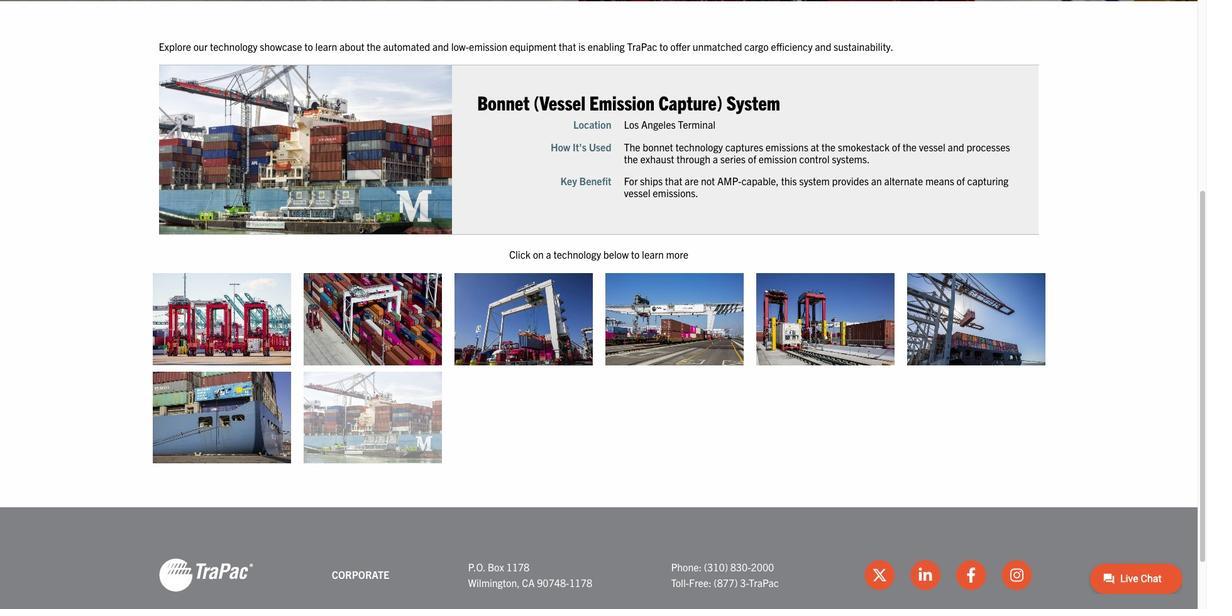 Task type: vqa. For each thing, say whether or not it's contained in the screenshot.
BERGMAN
no



Task type: locate. For each thing, give the bounding box(es) containing it.
1178 right the ca on the left bottom of the page
[[569, 577, 592, 590]]

a
[[713, 153, 718, 165], [546, 249, 551, 261]]

0 horizontal spatial that
[[559, 40, 576, 53]]

technology right our
[[210, 40, 258, 53]]

1 vertical spatial emission
[[759, 153, 797, 165]]

means
[[925, 175, 954, 187]]

1 vertical spatial that
[[665, 175, 682, 187]]

ca
[[522, 577, 535, 590]]

system
[[727, 90, 780, 115]]

0 vertical spatial emission
[[469, 40, 507, 53]]

1178 up the ca on the left bottom of the page
[[506, 561, 530, 574]]

1 horizontal spatial technology
[[554, 249, 601, 261]]

of inside for ships that are not amp-capable, this system provides an alternate means of capturing vessel emissions.
[[957, 175, 965, 187]]

0 horizontal spatial learn
[[315, 40, 337, 53]]

1 horizontal spatial learn
[[642, 249, 664, 261]]

learn left more
[[642, 249, 664, 261]]

enabling
[[588, 40, 625, 53]]

p.o.
[[468, 561, 485, 574]]

0 horizontal spatial technology
[[210, 40, 258, 53]]

2 horizontal spatial of
[[957, 175, 965, 187]]

the
[[367, 40, 381, 53], [822, 141, 836, 153], [903, 141, 917, 153], [624, 153, 638, 165]]

technology inside the bonnet technology captures emissions at the smokestack of the vessel and processes the exhaust through a series of emission control systems.
[[676, 141, 723, 153]]

0 vertical spatial vessel
[[919, 141, 946, 153]]

1 horizontal spatial emission
[[759, 153, 797, 165]]

0 horizontal spatial vessel
[[624, 187, 651, 199]]

captures
[[725, 141, 763, 153]]

bonnet
[[643, 141, 673, 153]]

0 horizontal spatial 1178
[[506, 561, 530, 574]]

of right series
[[748, 153, 756, 165]]

the right 'about'
[[367, 40, 381, 53]]

los
[[624, 118, 639, 131]]

it's
[[573, 141, 587, 153]]

that inside for ships that are not amp-capable, this system provides an alternate means of capturing vessel emissions.
[[665, 175, 682, 187]]

that left are
[[665, 175, 682, 187]]

vessel left emissions.
[[624, 187, 651, 199]]

(310)
[[704, 561, 728, 574]]

trapac
[[627, 40, 657, 53], [749, 577, 779, 590]]

0 horizontal spatial trapac
[[627, 40, 657, 53]]

0 horizontal spatial and
[[432, 40, 449, 53]]

terminal
[[678, 118, 716, 131]]

explore our technology showcase to learn about the automated and low-emission equipment that is enabling trapac to offer unmatched cargo efficiency and sustainability.
[[159, 40, 893, 53]]

to left offer
[[660, 40, 668, 53]]

of right smokestack
[[892, 141, 900, 153]]

alternate
[[884, 175, 923, 187]]

location
[[573, 118, 611, 131]]

is
[[578, 40, 585, 53]]

and left 'processes'
[[948, 141, 964, 153]]

trapac los angeles automated straddle carrier image
[[152, 273, 291, 366]]

(vessel
[[534, 90, 586, 115]]

footer
[[0, 508, 1198, 610]]

technology
[[210, 40, 258, 53], [676, 141, 723, 153], [554, 249, 601, 261]]

of right 'means'
[[957, 175, 965, 187]]

1 horizontal spatial 1178
[[569, 577, 592, 590]]

1 horizontal spatial and
[[815, 40, 831, 53]]

0 horizontal spatial to
[[304, 40, 313, 53]]

0 vertical spatial trapac
[[627, 40, 657, 53]]

to
[[304, 40, 313, 53], [660, 40, 668, 53], [631, 249, 640, 261]]

1 horizontal spatial that
[[665, 175, 682, 187]]

1 horizontal spatial a
[[713, 153, 718, 165]]

1 vertical spatial trapac
[[749, 577, 779, 590]]

and
[[432, 40, 449, 53], [815, 40, 831, 53], [948, 141, 964, 153]]

to right showcase
[[304, 40, 313, 53]]

showcase
[[260, 40, 302, 53]]

0 horizontal spatial a
[[546, 249, 551, 261]]

and right the efficiency
[[815, 40, 831, 53]]

benefit
[[579, 175, 611, 187]]

a left series
[[713, 153, 718, 165]]

of
[[892, 141, 900, 153], [748, 153, 756, 165], [957, 175, 965, 187]]

emission up this
[[759, 153, 797, 165]]

bonnet
[[477, 90, 530, 115]]

1 horizontal spatial vessel
[[919, 141, 946, 153]]

vessel up 'means'
[[919, 141, 946, 153]]

phone:
[[671, 561, 702, 574]]

to right below
[[631, 249, 640, 261]]

0 vertical spatial learn
[[315, 40, 337, 53]]

vessel inside the bonnet technology captures emissions at the smokestack of the vessel and processes the exhaust through a series of emission control systems.
[[919, 141, 946, 153]]

1 vertical spatial a
[[546, 249, 551, 261]]

1 horizontal spatial trapac
[[749, 577, 779, 590]]

angeles
[[641, 118, 676, 131]]

learn left 'about'
[[315, 40, 337, 53]]

trapac right enabling
[[627, 40, 657, 53]]

processes
[[967, 141, 1010, 153]]

1178
[[506, 561, 530, 574], [569, 577, 592, 590]]

explore
[[159, 40, 191, 53]]

technology down the terminal
[[676, 141, 723, 153]]

the up alternate
[[903, 141, 917, 153]]

the right at
[[822, 141, 836, 153]]

that left is
[[559, 40, 576, 53]]

footer containing p.o. box 1178
[[0, 508, 1198, 610]]

a right on
[[546, 249, 551, 261]]

control
[[799, 153, 830, 165]]

vessel
[[919, 141, 946, 153], [624, 187, 651, 199]]

at
[[811, 141, 819, 153]]

cargo
[[744, 40, 769, 53]]

low-
[[451, 40, 469, 53]]

click on a technology below to learn more
[[509, 249, 688, 261]]

offer
[[670, 40, 690, 53]]

learn
[[315, 40, 337, 53], [642, 249, 664, 261]]

emission left equipment at the top left of the page
[[469, 40, 507, 53]]

and inside the bonnet technology captures emissions at the smokestack of the vessel and processes the exhaust through a series of emission control systems.
[[948, 141, 964, 153]]

2 vertical spatial technology
[[554, 249, 601, 261]]

and left 'low-' on the left of page
[[432, 40, 449, 53]]

2 horizontal spatial technology
[[676, 141, 723, 153]]

box
[[488, 561, 504, 574]]

vessel inside for ships that are not amp-capable, this system provides an alternate means of capturing vessel emissions.
[[624, 187, 651, 199]]

amp-
[[717, 175, 742, 187]]

the bonnet technology captures emissions at the smokestack of the vessel and processes the exhaust through a series of emission control systems.
[[624, 141, 1010, 165]]

free:
[[689, 577, 712, 590]]

emission
[[589, 90, 655, 115]]

exhaust
[[640, 153, 674, 165]]

emission
[[469, 40, 507, 53], [759, 153, 797, 165]]

2 horizontal spatial and
[[948, 141, 964, 153]]

0 vertical spatial a
[[713, 153, 718, 165]]

used
[[589, 141, 611, 153]]

0 vertical spatial technology
[[210, 40, 258, 53]]

not
[[701, 175, 715, 187]]

click
[[509, 249, 531, 261]]

1 vertical spatial technology
[[676, 141, 723, 153]]

sustainability.
[[834, 40, 893, 53]]

emission inside the bonnet technology captures emissions at the smokestack of the vessel and processes the exhaust through a series of emission control systems.
[[759, 153, 797, 165]]

this
[[781, 175, 797, 187]]

trapac down 2000
[[749, 577, 779, 590]]

that
[[559, 40, 576, 53], [665, 175, 682, 187]]

technology left below
[[554, 249, 601, 261]]

1 vertical spatial vessel
[[624, 187, 651, 199]]



Task type: describe. For each thing, give the bounding box(es) containing it.
3-
[[740, 577, 749, 590]]

phone: (310) 830-2000 toll-free: (877) 3-trapac
[[671, 561, 779, 590]]

for
[[624, 175, 638, 187]]

through
[[677, 153, 711, 165]]

unmatched
[[693, 40, 742, 53]]

0 horizontal spatial emission
[[469, 40, 507, 53]]

corporate image
[[159, 558, 253, 594]]

automated
[[383, 40, 430, 53]]

emissions.
[[653, 187, 698, 199]]

series
[[720, 153, 746, 165]]

p.o. box 1178 wilmington, ca 90748-1178
[[468, 561, 592, 590]]

efficiency
[[771, 40, 813, 53]]

an
[[871, 175, 882, 187]]

capable,
[[742, 175, 779, 187]]

1 vertical spatial learn
[[642, 249, 664, 261]]

(877)
[[714, 577, 738, 590]]

1 vertical spatial 1178
[[569, 577, 592, 590]]

smokestack
[[838, 141, 890, 153]]

how
[[551, 141, 570, 153]]

toll-
[[671, 577, 689, 590]]

bonnet (vessel emission capture) system main content
[[146, 39, 1207, 470]]

0 vertical spatial that
[[559, 40, 576, 53]]

capturing
[[967, 175, 1009, 187]]

trapac los angeles automated stacking crane image
[[303, 273, 442, 366]]

capture)
[[659, 90, 723, 115]]

1 horizontal spatial to
[[631, 249, 640, 261]]

systems.
[[832, 153, 870, 165]]

90748-
[[537, 577, 569, 590]]

the
[[624, 141, 640, 153]]

a inside the bonnet technology captures emissions at the smokestack of the vessel and processes the exhaust through a series of emission control systems.
[[713, 153, 718, 165]]

our
[[193, 40, 208, 53]]

key benefit
[[560, 175, 611, 187]]

trapac los angeles automated radiation scanning image
[[756, 273, 894, 366]]

0 vertical spatial 1178
[[506, 561, 530, 574]]

about
[[340, 40, 364, 53]]

trapac inside 'bonnet (vessel emission capture) system' main content
[[627, 40, 657, 53]]

2 horizontal spatial to
[[660, 40, 668, 53]]

the up for
[[624, 153, 638, 165]]

on
[[533, 249, 544, 261]]

trapac inside phone: (310) 830-2000 toll-free: (877) 3-trapac
[[749, 577, 779, 590]]

2000
[[751, 561, 774, 574]]

how it's used
[[551, 141, 611, 153]]

technology for showcase
[[210, 40, 258, 53]]

corporate
[[332, 569, 389, 582]]

0 horizontal spatial of
[[748, 153, 756, 165]]

below
[[603, 249, 629, 261]]

for ships that are not amp-capable, this system provides an alternate means of capturing vessel emissions.
[[624, 175, 1009, 199]]

more
[[666, 249, 688, 261]]

are
[[685, 175, 699, 187]]

technology for captures
[[676, 141, 723, 153]]

1 horizontal spatial of
[[892, 141, 900, 153]]

key
[[560, 175, 577, 187]]

los angeles terminal
[[624, 118, 716, 131]]

provides
[[832, 175, 869, 187]]

equipment
[[510, 40, 556, 53]]

ships
[[640, 175, 663, 187]]

830-
[[730, 561, 751, 574]]

emissions
[[766, 141, 808, 153]]

system
[[799, 175, 830, 187]]

bonnet (vessel emission capture) system
[[477, 90, 780, 115]]

wilmington,
[[468, 577, 520, 590]]



